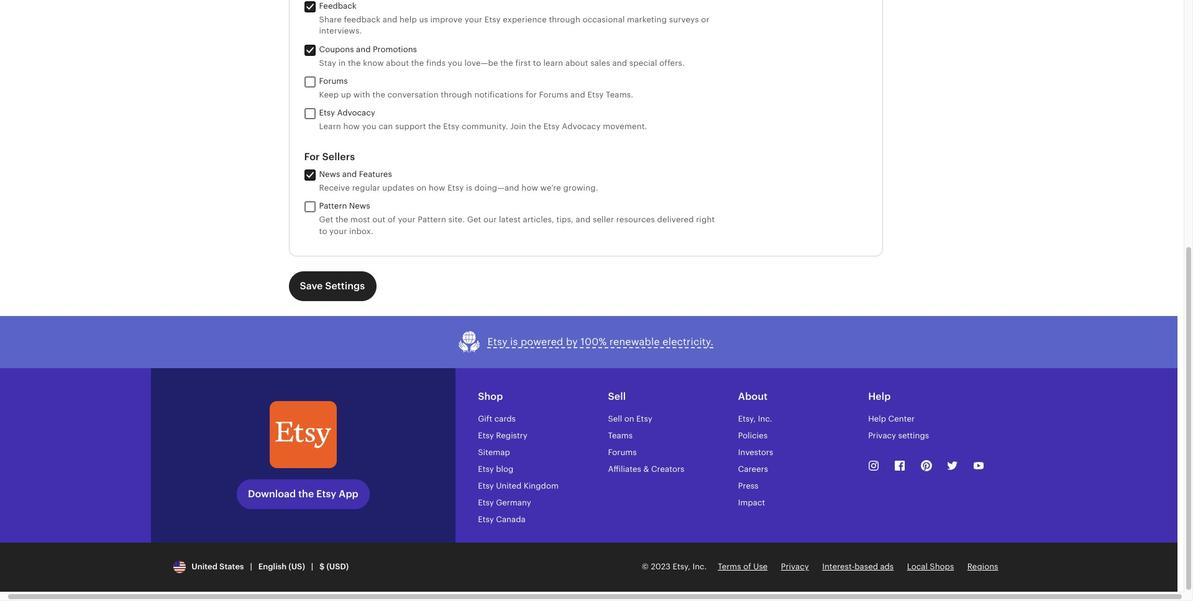 Task type: locate. For each thing, give the bounding box(es) containing it.
of left the use
[[744, 563, 751, 572]]

1 vertical spatial sell
[[608, 414, 622, 424]]

2 horizontal spatial how
[[522, 183, 538, 193]]

advocacy left "movement."
[[562, 122, 601, 131]]

to inside coupons and promotions stay in the know about the finds you love—be the first to learn about sales and special offers.
[[533, 58, 541, 68]]

etsy down sitemap
[[478, 465, 494, 474]]

seller
[[593, 215, 614, 225]]

news up receive
[[319, 170, 340, 179]]

0 vertical spatial pattern
[[319, 202, 347, 211]]

download the etsy app link
[[237, 480, 370, 510]]

1 horizontal spatial about
[[566, 58, 588, 68]]

get down receive
[[319, 215, 333, 225]]

0 vertical spatial news
[[319, 170, 340, 179]]

1 vertical spatial forums
[[539, 90, 568, 99]]

based
[[855, 563, 878, 572]]

and left help on the left top
[[383, 15, 398, 24]]

1 horizontal spatial inc.
[[758, 414, 772, 424]]

etsy left teams.
[[588, 90, 604, 99]]

surveys
[[669, 15, 699, 24]]

0 horizontal spatial inc.
[[693, 563, 707, 572]]

sell on etsy
[[608, 414, 653, 424]]

how inside etsy advocacy learn how you can support the etsy community. join the etsy advocacy movement.
[[343, 122, 360, 131]]

0 horizontal spatial is
[[466, 183, 472, 193]]

of inside pattern news get the most out of your pattern site. get our latest articles, tips, and seller resources delivered right to your inbox.
[[388, 215, 396, 225]]

help for help center
[[869, 414, 887, 424]]

you left can
[[362, 122, 377, 131]]

privacy right the use
[[781, 563, 809, 572]]

1 horizontal spatial you
[[448, 58, 462, 68]]

press link
[[738, 482, 759, 491]]

forums up keep
[[319, 76, 348, 86]]

1 vertical spatial advocacy
[[562, 122, 601, 131]]

and up receive
[[342, 170, 357, 179]]

0 vertical spatial you
[[448, 58, 462, 68]]

and inside forums keep up with the conversation through notifications for forums and etsy teams.
[[571, 90, 585, 99]]

we're
[[541, 183, 561, 193]]

0 vertical spatial sell
[[608, 391, 626, 403]]

and up know
[[356, 45, 371, 54]]

0 horizontal spatial of
[[388, 215, 396, 225]]

get left our
[[467, 215, 481, 225]]

2 help from the top
[[869, 414, 887, 424]]

united down blog on the bottom of page
[[496, 482, 522, 491]]

forums
[[319, 76, 348, 86], [539, 90, 568, 99], [608, 448, 637, 457]]

0 horizontal spatial through
[[441, 90, 472, 99]]

to right first
[[533, 58, 541, 68]]

| left $
[[311, 563, 313, 572]]

your inside feedback share feedback and help us improve your etsy experience through occasional marketing surveys or interviews.
[[465, 15, 482, 24]]

ads
[[880, 563, 894, 572]]

1 horizontal spatial united
[[496, 482, 522, 491]]

2 vertical spatial forums
[[608, 448, 637, 457]]

gift cards
[[478, 414, 516, 424]]

0 horizontal spatial on
[[417, 183, 427, 193]]

press
[[738, 482, 759, 491]]

0 horizontal spatial how
[[343, 122, 360, 131]]

on right updates
[[417, 183, 427, 193]]

0 vertical spatial to
[[533, 58, 541, 68]]

1 horizontal spatial pattern
[[418, 215, 446, 225]]

1 horizontal spatial is
[[510, 336, 518, 348]]

and inside news and features receive regular updates on how etsy is doing—and how we're growing.
[[342, 170, 357, 179]]

help up help center link
[[869, 391, 891, 403]]

0 vertical spatial on
[[417, 183, 427, 193]]

etsy, right 2023
[[673, 563, 691, 572]]

1 horizontal spatial etsy,
[[738, 414, 756, 424]]

forums for forums keep up with the conversation through notifications for forums and etsy teams.
[[319, 76, 348, 86]]

etsy inside the etsy is powered by 100% renewable electricity. button
[[488, 336, 508, 348]]

0 vertical spatial forums
[[319, 76, 348, 86]]

your for improve
[[465, 15, 482, 24]]

etsy germany link
[[478, 498, 531, 508]]

0 horizontal spatial you
[[362, 122, 377, 131]]

etsy united kingdom
[[478, 482, 559, 491]]

sitemap link
[[478, 448, 510, 457]]

(us)
[[289, 563, 305, 572]]

pattern down receive
[[319, 202, 347, 211]]

1 horizontal spatial of
[[744, 563, 751, 572]]

help left center
[[869, 414, 887, 424]]

0 horizontal spatial etsy,
[[673, 563, 691, 572]]

germany
[[496, 498, 531, 508]]

you right finds
[[448, 58, 462, 68]]

about
[[386, 58, 409, 68], [566, 58, 588, 68]]

1 horizontal spatial |
[[311, 563, 313, 572]]

inc. up policies
[[758, 414, 772, 424]]

1 vertical spatial your
[[398, 215, 416, 225]]

1 vertical spatial on
[[625, 414, 634, 424]]

can
[[379, 122, 393, 131]]

1 vertical spatial help
[[869, 414, 887, 424]]

the right with
[[373, 90, 385, 99]]

to
[[533, 58, 541, 68], [319, 227, 327, 236]]

and right tips,
[[576, 215, 591, 225]]

news inside pattern news get the most out of your pattern site. get our latest articles, tips, and seller resources delivered right to your inbox.
[[349, 202, 370, 211]]

privacy for privacy settings
[[869, 431, 896, 441]]

about left sales
[[566, 58, 588, 68]]

save settings
[[300, 280, 365, 292]]

the left finds
[[411, 58, 424, 68]]

etsy left the experience
[[485, 15, 501, 24]]

privacy for privacy link
[[781, 563, 809, 572]]

policies link
[[738, 431, 768, 441]]

privacy down help center link
[[869, 431, 896, 441]]

pattern
[[319, 202, 347, 211], [418, 215, 446, 225]]

about down the promotions
[[386, 58, 409, 68]]

on up teams
[[625, 414, 634, 424]]

electricity.
[[663, 336, 714, 348]]

receive
[[319, 183, 350, 193]]

sell up teams
[[608, 414, 622, 424]]

1 vertical spatial news
[[349, 202, 370, 211]]

etsy canada link
[[478, 515, 526, 524]]

support
[[395, 122, 426, 131]]

through left occasional
[[549, 15, 581, 24]]

through inside forums keep up with the conversation through notifications for forums and etsy teams.
[[441, 90, 472, 99]]

affiliates & creators
[[608, 465, 685, 474]]

first
[[516, 58, 531, 68]]

1 horizontal spatial how
[[429, 183, 445, 193]]

sell on etsy link
[[608, 414, 653, 424]]

etsy registry link
[[478, 431, 528, 441]]

us
[[419, 15, 428, 24]]

|
[[250, 563, 252, 572], [311, 563, 313, 572]]

0 horizontal spatial news
[[319, 170, 340, 179]]

0 horizontal spatial advocacy
[[337, 108, 375, 117]]

careers link
[[738, 465, 768, 474]]

1 horizontal spatial news
[[349, 202, 370, 211]]

0 vertical spatial help
[[869, 391, 891, 403]]

inc. left terms
[[693, 563, 707, 572]]

1 vertical spatial privacy
[[781, 563, 809, 572]]

in
[[339, 58, 346, 68]]

1 vertical spatial to
[[319, 227, 327, 236]]

sell
[[608, 391, 626, 403], [608, 414, 622, 424]]

interest-
[[823, 563, 855, 572]]

features
[[359, 170, 392, 179]]

0 vertical spatial privacy
[[869, 431, 896, 441]]

and left teams.
[[571, 90, 585, 99]]

and
[[383, 15, 398, 24], [356, 45, 371, 54], [613, 58, 627, 68], [571, 90, 585, 99], [342, 170, 357, 179], [576, 215, 591, 225]]

how right updates
[[429, 183, 445, 193]]

1 vertical spatial is
[[510, 336, 518, 348]]

to left inbox.
[[319, 227, 327, 236]]

etsy up etsy canada link
[[478, 498, 494, 508]]

the left first
[[501, 58, 513, 68]]

united right the us icon
[[192, 563, 218, 572]]

0 vertical spatial your
[[465, 15, 482, 24]]

forums down teams
[[608, 448, 637, 457]]

forums for forums
[[608, 448, 637, 457]]

of right out
[[388, 215, 396, 225]]

how
[[343, 122, 360, 131], [429, 183, 445, 193], [522, 183, 538, 193]]

english
[[258, 563, 287, 572]]

sell up sell on etsy
[[608, 391, 626, 403]]

etsy united kingdom link
[[478, 482, 559, 491]]

through up etsy advocacy learn how you can support the etsy community. join the etsy advocacy movement.
[[441, 90, 472, 99]]

1 | from the left
[[250, 563, 252, 572]]

how left we're
[[522, 183, 538, 193]]

news
[[319, 170, 340, 179], [349, 202, 370, 211]]

etsy down gift
[[478, 431, 494, 441]]

the left the most
[[336, 215, 348, 225]]

help center link
[[869, 414, 915, 424]]

forums right for
[[539, 90, 568, 99]]

etsy down etsy blog
[[478, 482, 494, 491]]

0 vertical spatial inc.
[[758, 414, 772, 424]]

feedback
[[319, 1, 357, 11]]

etsy left powered
[[488, 336, 508, 348]]

1 horizontal spatial get
[[467, 215, 481, 225]]

0 horizontal spatial your
[[330, 227, 347, 236]]

sell for sell
[[608, 391, 626, 403]]

the right "join"
[[529, 122, 541, 131]]

about
[[738, 391, 768, 403]]

love—be
[[465, 58, 498, 68]]

you inside coupons and promotions stay in the know about the finds you love—be the first to learn about sales and special offers.
[[448, 58, 462, 68]]

1 vertical spatial through
[[441, 90, 472, 99]]

etsy right "join"
[[544, 122, 560, 131]]

1 vertical spatial you
[[362, 122, 377, 131]]

0 vertical spatial through
[[549, 15, 581, 24]]

2 sell from the top
[[608, 414, 622, 424]]

etsy left app
[[316, 489, 336, 501]]

right
[[696, 215, 715, 225]]

1 horizontal spatial through
[[549, 15, 581, 24]]

0 vertical spatial is
[[466, 183, 472, 193]]

0 horizontal spatial to
[[319, 227, 327, 236]]

©
[[642, 563, 649, 572]]

canada
[[496, 515, 526, 524]]

for sellers
[[304, 151, 355, 163]]

0 horizontal spatial |
[[250, 563, 252, 572]]

through inside feedback share feedback and help us improve your etsy experience through occasional marketing surveys or interviews.
[[549, 15, 581, 24]]

doing—and
[[475, 183, 520, 193]]

teams
[[608, 431, 633, 441]]

save settings button
[[289, 271, 376, 301]]

0 horizontal spatial forums
[[319, 76, 348, 86]]

growing.
[[564, 183, 598, 193]]

help for help
[[869, 391, 891, 403]]

1 vertical spatial united
[[192, 563, 218, 572]]

1 help from the top
[[869, 391, 891, 403]]

etsy, up policies
[[738, 414, 756, 424]]

how right learn
[[343, 122, 360, 131]]

0 vertical spatial advocacy
[[337, 108, 375, 117]]

notifications
[[475, 90, 524, 99]]

our
[[484, 215, 497, 225]]

advocacy
[[337, 108, 375, 117], [562, 122, 601, 131]]

advocacy down with
[[337, 108, 375, 117]]

1 about from the left
[[386, 58, 409, 68]]

etsy inside download the etsy app link
[[316, 489, 336, 501]]

0 horizontal spatial privacy
[[781, 563, 809, 572]]

investors link
[[738, 448, 774, 457]]

your right "improve"
[[465, 15, 482, 24]]

the
[[348, 58, 361, 68], [411, 58, 424, 68], [501, 58, 513, 68], [373, 90, 385, 99], [428, 122, 441, 131], [529, 122, 541, 131], [336, 215, 348, 225], [298, 489, 314, 501]]

help
[[869, 391, 891, 403], [869, 414, 887, 424]]

improve
[[430, 15, 463, 24]]

is left powered
[[510, 336, 518, 348]]

and right sales
[[613, 58, 627, 68]]

1 horizontal spatial on
[[625, 414, 634, 424]]

0 horizontal spatial about
[[386, 58, 409, 68]]

1 get from the left
[[319, 215, 333, 225]]

your left inbox.
[[330, 227, 347, 236]]

news up the most
[[349, 202, 370, 211]]

with
[[354, 90, 370, 99]]

the right in
[[348, 58, 361, 68]]

etsy blog
[[478, 465, 514, 474]]

pattern left site.
[[418, 215, 446, 225]]

sell for sell on etsy
[[608, 414, 622, 424]]

1 horizontal spatial your
[[398, 215, 416, 225]]

0 horizontal spatial united
[[192, 563, 218, 572]]

etsy germany
[[478, 498, 531, 508]]

terms of use link
[[718, 563, 768, 572]]

1 horizontal spatial to
[[533, 58, 541, 68]]

1 vertical spatial pattern
[[418, 215, 446, 225]]

2 horizontal spatial your
[[465, 15, 482, 24]]

| right states
[[250, 563, 252, 572]]

0 vertical spatial of
[[388, 215, 396, 225]]

1 sell from the top
[[608, 391, 626, 403]]

1 horizontal spatial privacy
[[869, 431, 896, 441]]

impact
[[738, 498, 765, 508]]

2 horizontal spatial forums
[[608, 448, 637, 457]]

settings
[[899, 431, 929, 441]]

delivered
[[657, 215, 694, 225]]

your right out
[[398, 215, 416, 225]]

0 horizontal spatial get
[[319, 215, 333, 225]]

join
[[511, 122, 526, 131]]

etsy up site.
[[448, 183, 464, 193]]

is left "doing—and"
[[466, 183, 472, 193]]



Task type: describe. For each thing, give the bounding box(es) containing it.
feedback
[[344, 15, 381, 24]]

etsy inside feedback share feedback and help us improve your etsy experience through occasional marketing surveys or interviews.
[[485, 15, 501, 24]]

interest-based ads link
[[823, 563, 894, 572]]

etsy inside news and features receive regular updates on how etsy is doing—and how we're growing.
[[448, 183, 464, 193]]

tips,
[[557, 215, 574, 225]]

© 2023 etsy, inc.
[[642, 563, 707, 572]]

kingdom
[[524, 482, 559, 491]]

the inside pattern news get the most out of your pattern site. get our latest articles, tips, and seller resources delivered right to your inbox.
[[336, 215, 348, 225]]

2 vertical spatial your
[[330, 227, 347, 236]]

latest
[[499, 215, 521, 225]]

teams link
[[608, 431, 633, 441]]

etsy advocacy learn how you can support the etsy community. join the etsy advocacy movement.
[[319, 108, 647, 131]]

and inside feedback share feedback and help us improve your etsy experience through occasional marketing surveys or interviews.
[[383, 15, 398, 24]]

to inside pattern news get the most out of your pattern site. get our latest articles, tips, and seller resources delivered right to your inbox.
[[319, 227, 327, 236]]

coupons
[[319, 45, 354, 54]]

regions
[[968, 563, 999, 572]]

feedback share feedback and help us improve your etsy experience through occasional marketing surveys or interviews.
[[319, 1, 710, 36]]

site.
[[449, 215, 465, 225]]

updates
[[383, 183, 414, 193]]

(usd)
[[327, 563, 349, 572]]

creators
[[651, 465, 685, 474]]

you inside etsy advocacy learn how you can support the etsy community. join the etsy advocacy movement.
[[362, 122, 377, 131]]

forums keep up with the conversation through notifications for forums and etsy teams.
[[319, 76, 634, 99]]

by
[[566, 336, 578, 348]]

inbox.
[[349, 227, 374, 236]]

and inside pattern news get the most out of your pattern site. get our latest articles, tips, and seller resources delivered right to your inbox.
[[576, 215, 591, 225]]

$
[[319, 563, 325, 572]]

etsy is powered by 100% renewable electricity.
[[488, 336, 714, 348]]

app
[[339, 489, 359, 501]]

keep
[[319, 90, 339, 99]]

1 vertical spatial etsy,
[[673, 563, 691, 572]]

affiliates & creators link
[[608, 465, 685, 474]]

share
[[319, 15, 342, 24]]

sales
[[591, 58, 610, 68]]

offers.
[[660, 58, 685, 68]]

local shops link
[[907, 563, 954, 572]]

movement.
[[603, 122, 647, 131]]

cards
[[495, 414, 516, 424]]

privacy settings link
[[869, 431, 929, 441]]

pattern news get the most out of your pattern site. get our latest articles, tips, and seller resources delivered right to your inbox.
[[319, 202, 715, 236]]

stay
[[319, 58, 336, 68]]

for
[[526, 90, 537, 99]]

regions button
[[968, 562, 999, 573]]

news inside news and features receive regular updates on how etsy is doing—and how we're growing.
[[319, 170, 340, 179]]

gift cards link
[[478, 414, 516, 424]]

states
[[220, 563, 244, 572]]

the right download
[[298, 489, 314, 501]]

special
[[630, 58, 657, 68]]

is inside button
[[510, 336, 518, 348]]

the inside forums keep up with the conversation through notifications for forums and etsy teams.
[[373, 90, 385, 99]]

out
[[373, 215, 386, 225]]

100%
[[581, 336, 607, 348]]

download
[[248, 489, 296, 501]]

resources
[[616, 215, 655, 225]]

etsy left canada
[[478, 515, 494, 524]]

forums link
[[608, 448, 637, 457]]

finds
[[426, 58, 446, 68]]

0 vertical spatial united
[[496, 482, 522, 491]]

community.
[[462, 122, 508, 131]]

gift
[[478, 414, 492, 424]]

terms of use
[[718, 563, 768, 572]]

2 about from the left
[[566, 58, 588, 68]]

0 horizontal spatial pattern
[[319, 202, 347, 211]]

etsy up forums link
[[637, 414, 653, 424]]

investors
[[738, 448, 774, 457]]

local
[[907, 563, 928, 572]]

up
[[341, 90, 351, 99]]

2 | from the left
[[311, 563, 313, 572]]

experience
[[503, 15, 547, 24]]

0 vertical spatial etsy,
[[738, 414, 756, 424]]

&
[[644, 465, 649, 474]]

teams.
[[606, 90, 634, 99]]

affiliates
[[608, 465, 641, 474]]

articles,
[[523, 215, 554, 225]]

us image
[[173, 561, 186, 574]]

1 vertical spatial inc.
[[693, 563, 707, 572]]

etsy is powered by 100% renewable electricity. button
[[458, 331, 714, 354]]

united states   |   english (us)   |   $ (usd)
[[188, 563, 349, 572]]

help center
[[869, 414, 915, 424]]

learn
[[544, 58, 563, 68]]

1 horizontal spatial forums
[[539, 90, 568, 99]]

use
[[754, 563, 768, 572]]

center
[[889, 414, 915, 424]]

the right support
[[428, 122, 441, 131]]

your for of
[[398, 215, 416, 225]]

download the etsy app
[[248, 489, 359, 501]]

settings
[[325, 280, 365, 292]]

privacy link
[[781, 563, 809, 572]]

etsy left community. at top
[[443, 122, 460, 131]]

on inside news and features receive regular updates on how etsy is doing—and how we're growing.
[[417, 183, 427, 193]]

sellers
[[322, 151, 355, 163]]

coupons and promotions stay in the know about the finds you love—be the first to learn about sales and special offers.
[[319, 45, 685, 68]]

impact link
[[738, 498, 765, 508]]

is inside news and features receive regular updates on how etsy is doing—and how we're growing.
[[466, 183, 472, 193]]

sitemap
[[478, 448, 510, 457]]

etsy inside forums keep up with the conversation through notifications for forums and etsy teams.
[[588, 90, 604, 99]]

1 vertical spatial of
[[744, 563, 751, 572]]

regular
[[352, 183, 380, 193]]

conversation
[[388, 90, 439, 99]]

2 get from the left
[[467, 215, 481, 225]]

local shops
[[907, 563, 954, 572]]

1 horizontal spatial advocacy
[[562, 122, 601, 131]]

etsy up learn
[[319, 108, 335, 117]]

most
[[351, 215, 370, 225]]

etsy, inc. link
[[738, 414, 772, 424]]



Task type: vqa. For each thing, say whether or not it's contained in the screenshot.


